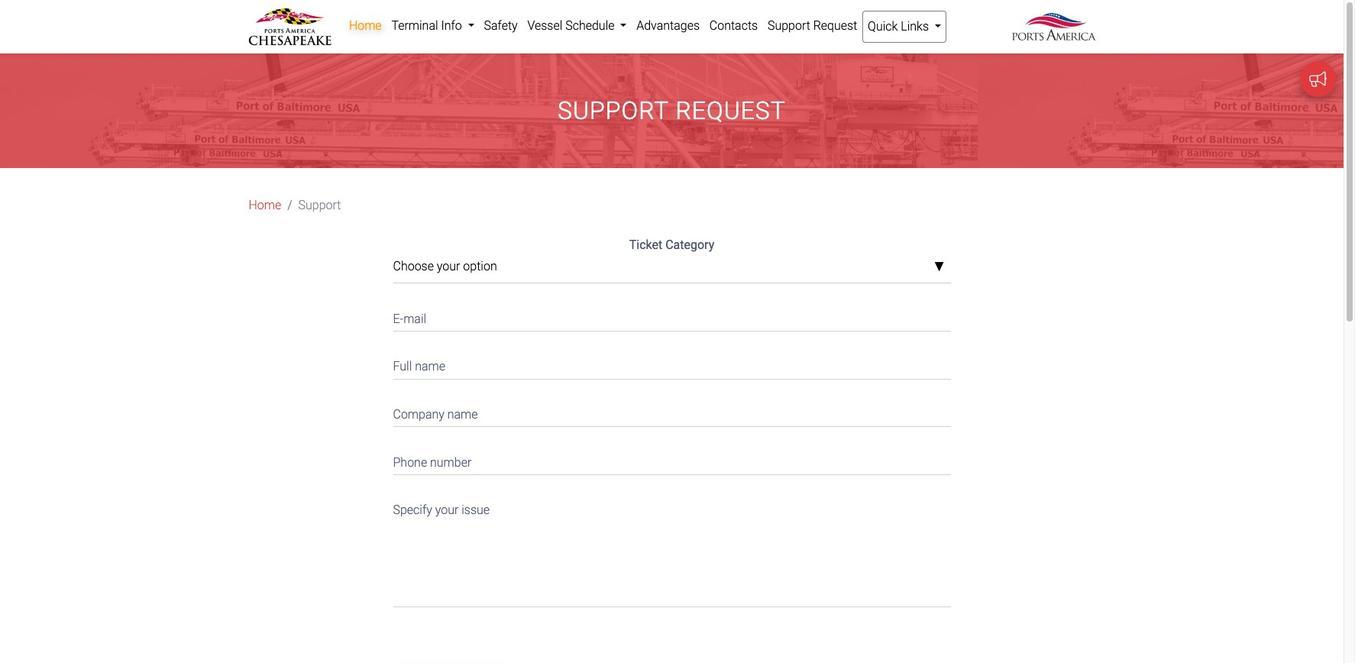 Task type: vqa. For each thing, say whether or not it's contained in the screenshot.
SEAGIRT for Seagirt Marine Terminal is operated by Ports America Chesapeake under a public- private partnership with the Maryland Port Administration.                         We are committed to developing and utilizing advanced technologies and enhanced infrastructure at the Port of Baltimore to provide                         our customers and BCOs world-class service.
no



Task type: locate. For each thing, give the bounding box(es) containing it.
e-mail
[[393, 311, 426, 326]]

0 vertical spatial your
[[437, 259, 460, 274]]

1 vertical spatial home link
[[249, 197, 281, 215]]

choose your option
[[393, 259, 497, 274]]

request
[[813, 18, 857, 33], [676, 96, 786, 125]]

2 horizontal spatial support
[[768, 18, 810, 33]]

0 vertical spatial support request
[[768, 18, 857, 33]]

0 horizontal spatial request
[[676, 96, 786, 125]]

specify your issue
[[393, 503, 490, 517]]

1 vertical spatial name
[[447, 407, 478, 422]]

support request
[[768, 18, 857, 33], [558, 96, 786, 125]]

1 vertical spatial your
[[435, 503, 459, 517]]

name right full
[[415, 359, 445, 374]]

terminal info
[[391, 18, 465, 33]]

quick links link
[[862, 11, 947, 43]]

category
[[665, 238, 714, 252]]

1 horizontal spatial home link
[[344, 11, 387, 41]]

your for choose
[[437, 259, 460, 274]]

0 vertical spatial home
[[349, 18, 382, 33]]

0 vertical spatial request
[[813, 18, 857, 33]]

1 vertical spatial home
[[249, 198, 281, 213]]

Phone number text field
[[393, 445, 951, 475]]

your for specify
[[435, 503, 459, 517]]

1 vertical spatial support
[[558, 96, 669, 125]]

advantages link
[[632, 11, 705, 41]]

1 horizontal spatial support
[[558, 96, 669, 125]]

home
[[349, 18, 382, 33], [249, 198, 281, 213]]

specify
[[393, 503, 432, 517]]

home link
[[344, 11, 387, 41], [249, 197, 281, 215]]

phone
[[393, 455, 427, 469]]

0 vertical spatial name
[[415, 359, 445, 374]]

support
[[768, 18, 810, 33], [558, 96, 669, 125], [298, 198, 341, 213]]

ticket category
[[629, 238, 714, 252]]

quick links
[[868, 19, 932, 34]]

name for company name
[[447, 407, 478, 422]]

e-
[[393, 311, 403, 326]]

your left 'option'
[[437, 259, 460, 274]]

your
[[437, 259, 460, 274], [435, 503, 459, 517]]

1 horizontal spatial name
[[447, 407, 478, 422]]

choose
[[393, 259, 434, 274]]

option
[[463, 259, 497, 274]]

your left issue
[[435, 503, 459, 517]]

0 horizontal spatial name
[[415, 359, 445, 374]]

Full name text field
[[393, 350, 951, 379]]

1 horizontal spatial request
[[813, 18, 857, 33]]

company
[[393, 407, 444, 422]]

name for full name
[[415, 359, 445, 374]]

number
[[430, 455, 472, 469]]

contacts
[[709, 18, 758, 33]]

request inside 'link'
[[813, 18, 857, 33]]

0 horizontal spatial support
[[298, 198, 341, 213]]

full name
[[393, 359, 445, 374]]

1 horizontal spatial home
[[349, 18, 382, 33]]

2 vertical spatial support
[[298, 198, 341, 213]]

advantages
[[636, 18, 700, 33]]

name right company
[[447, 407, 478, 422]]

name
[[415, 359, 445, 374], [447, 407, 478, 422]]

safety link
[[479, 11, 523, 41]]

support request link
[[763, 11, 862, 41]]

mail
[[403, 311, 426, 326]]

1 vertical spatial support request
[[558, 96, 786, 125]]

links
[[901, 19, 929, 34]]

ticket
[[629, 238, 662, 252]]

0 vertical spatial support
[[768, 18, 810, 33]]

0 horizontal spatial home
[[249, 198, 281, 213]]

schedule
[[565, 18, 615, 33]]

0 vertical spatial home link
[[344, 11, 387, 41]]

contacts link
[[705, 11, 763, 41]]

0 horizontal spatial home link
[[249, 197, 281, 215]]

Attach up to three(3) .jpg, .png or .pdf files. No duplicates allowed. text field
[[522, 662, 954, 663]]

Specify your issue text field
[[393, 493, 951, 607]]



Task type: describe. For each thing, give the bounding box(es) containing it.
E-mail email field
[[393, 302, 951, 332]]

terminal info link
[[387, 11, 479, 41]]

vessel
[[527, 18, 562, 33]]

terminal
[[391, 18, 438, 33]]

phone number
[[393, 455, 472, 469]]

Company name text field
[[393, 398, 951, 427]]

info
[[441, 18, 462, 33]]

vessel schedule link
[[523, 11, 632, 41]]

vessel schedule
[[527, 18, 617, 33]]

home for topmost home link
[[349, 18, 382, 33]]

support request inside 'link'
[[768, 18, 857, 33]]

safety
[[484, 18, 518, 33]]

full
[[393, 359, 412, 374]]

issue
[[462, 503, 490, 517]]

1 vertical spatial request
[[676, 96, 786, 125]]

support inside support request 'link'
[[768, 18, 810, 33]]

home for home link to the left
[[249, 198, 281, 213]]

company name
[[393, 407, 478, 422]]

▼
[[934, 261, 944, 273]]

quick
[[868, 19, 898, 34]]



